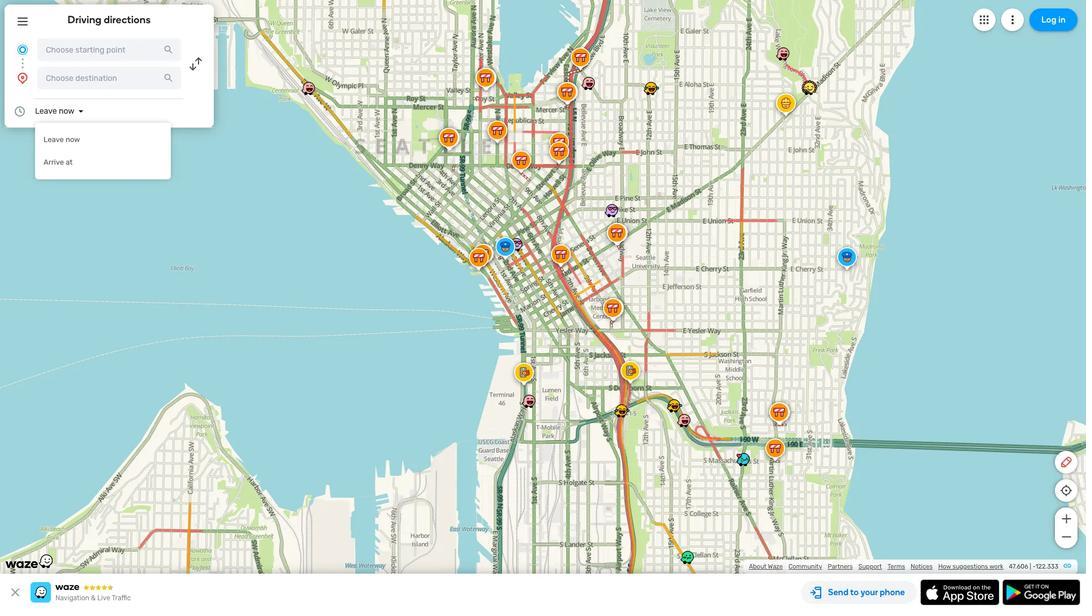 Task type: locate. For each thing, give the bounding box(es) containing it.
1 vertical spatial leave
[[44, 135, 64, 144]]

pencil image
[[1060, 456, 1074, 469]]

partners link
[[828, 563, 853, 571]]

1 vertical spatial leave now
[[44, 135, 80, 144]]

support link
[[859, 563, 882, 571]]

leave
[[35, 106, 57, 116], [44, 135, 64, 144]]

leave now option
[[35, 128, 171, 151]]

about waze link
[[749, 563, 783, 571]]

leave now right clock 'icon'
[[35, 106, 74, 116]]

now
[[59, 106, 74, 116], [66, 135, 80, 144]]

how suggestions work link
[[939, 563, 1004, 571]]

terms link
[[888, 563, 906, 571]]

|
[[1030, 563, 1032, 571]]

navigation & live traffic
[[55, 594, 131, 602]]

leave right clock 'icon'
[[35, 106, 57, 116]]

link image
[[1064, 561, 1073, 571]]

122.333
[[1036, 563, 1059, 571]]

notices link
[[911, 563, 933, 571]]

leave now
[[35, 106, 74, 116], [44, 135, 80, 144]]

now up at
[[66, 135, 80, 144]]

1 vertical spatial now
[[66, 135, 80, 144]]

community
[[789, 563, 823, 571]]

arrive at
[[44, 158, 73, 166]]

now inside option
[[66, 135, 80, 144]]

arrive at option
[[35, 151, 171, 174]]

leave now inside option
[[44, 135, 80, 144]]

work
[[990, 563, 1004, 571]]

about waze community partners support terms notices how suggestions work 47.606 | -122.333
[[749, 563, 1059, 571]]

leave up the 'arrive' on the top of page
[[44, 135, 64, 144]]

0 vertical spatial leave now
[[35, 106, 74, 116]]

live
[[97, 594, 110, 602]]

leave now up "arrive at"
[[44, 135, 80, 144]]

now up leave now option
[[59, 106, 74, 116]]

driving directions
[[68, 14, 151, 26]]

Choose starting point text field
[[37, 38, 181, 61]]

suggestions
[[953, 563, 989, 571]]

0 vertical spatial leave
[[35, 106, 57, 116]]

47.606
[[1009, 563, 1029, 571]]

how
[[939, 563, 952, 571]]



Task type: vqa. For each thing, say whether or not it's contained in the screenshot.
'Fix a map issue' link
no



Task type: describe. For each thing, give the bounding box(es) containing it.
0 vertical spatial now
[[59, 106, 74, 116]]

waze
[[768, 563, 783, 571]]

terms
[[888, 563, 906, 571]]

leave inside option
[[44, 135, 64, 144]]

Choose destination text field
[[37, 67, 181, 89]]

&
[[91, 594, 96, 602]]

zoom out image
[[1060, 530, 1074, 544]]

support
[[859, 563, 882, 571]]

driving
[[68, 14, 102, 26]]

directions
[[104, 14, 151, 26]]

-
[[1033, 563, 1036, 571]]

traffic
[[112, 594, 131, 602]]

arrive
[[44, 158, 64, 166]]

notices
[[911, 563, 933, 571]]

about
[[749, 563, 767, 571]]

at
[[66, 158, 73, 166]]

location image
[[16, 71, 29, 85]]

x image
[[8, 586, 22, 599]]

clock image
[[13, 105, 27, 118]]

zoom in image
[[1060, 512, 1074, 526]]

navigation
[[55, 594, 89, 602]]

community link
[[789, 563, 823, 571]]

current location image
[[16, 43, 29, 57]]

partners
[[828, 563, 853, 571]]



